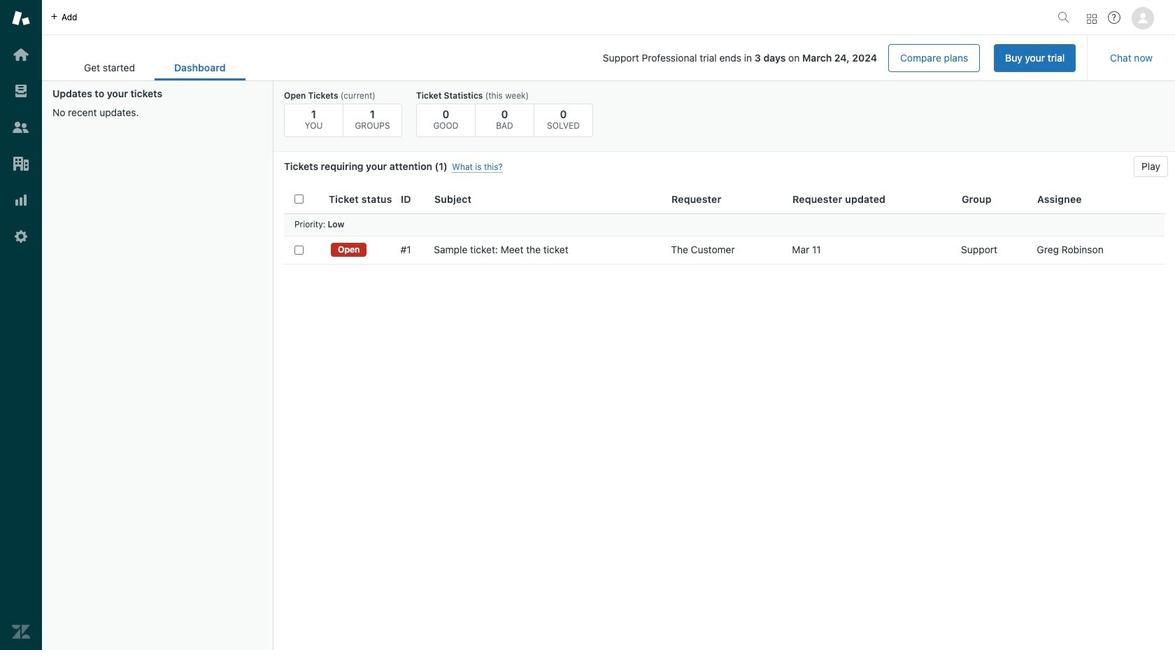Task type: describe. For each thing, give the bounding box(es) containing it.
Select All Tickets checkbox
[[295, 195, 304, 204]]

zendesk image
[[12, 623, 30, 641]]

admin image
[[12, 227, 30, 246]]

customers image
[[12, 118, 30, 136]]

get help image
[[1109, 11, 1121, 24]]

views image
[[12, 82, 30, 100]]

reporting image
[[12, 191, 30, 209]]

get started image
[[12, 45, 30, 64]]

zendesk products image
[[1088, 14, 1098, 23]]

March 24, 2024 text field
[[803, 52, 878, 64]]



Task type: locate. For each thing, give the bounding box(es) containing it.
organizations image
[[12, 155, 30, 173]]

grid
[[274, 185, 1176, 650]]

zendesk support image
[[12, 9, 30, 27]]

tab
[[64, 55, 155, 80]]

main element
[[0, 0, 42, 650]]

tab list
[[64, 55, 245, 80]]

None checkbox
[[295, 245, 304, 254]]



